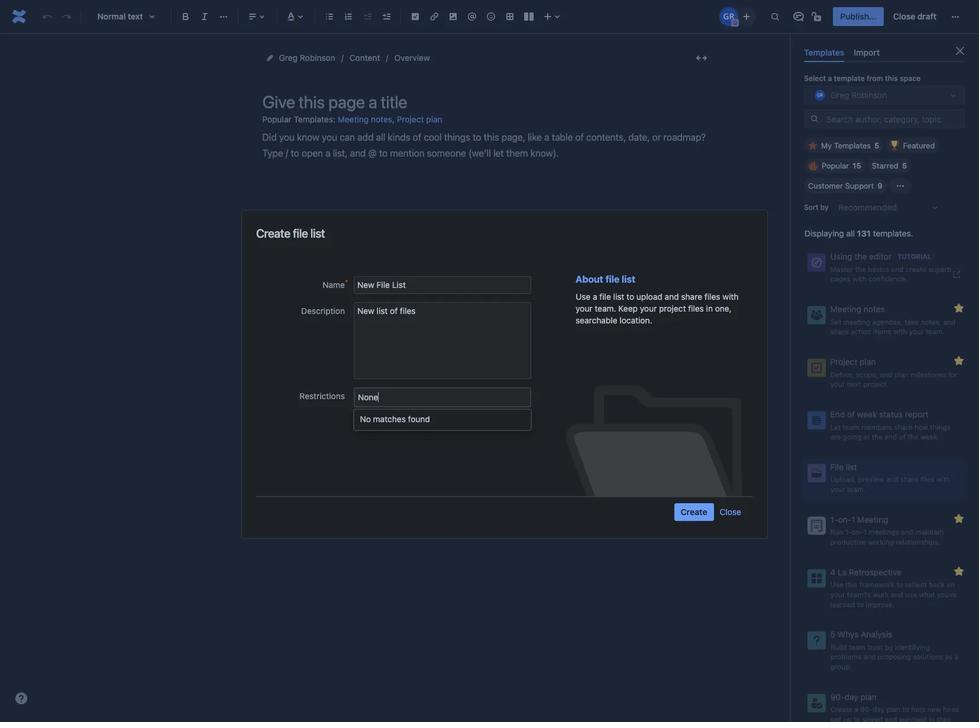 Task type: describe. For each thing, give the bounding box(es) containing it.
,
[[392, 114, 395, 124]]

link image
[[427, 9, 441, 24]]

table image
[[503, 9, 517, 24]]

overview link
[[394, 51, 430, 65]]

space
[[900, 74, 921, 83]]

team.
[[594, 303, 616, 313]]

emoji image
[[484, 9, 498, 24]]

confluence image
[[9, 7, 28, 26]]

close templates and import image
[[953, 44, 967, 58]]

templates:
[[294, 114, 335, 124]]

found
[[408, 414, 430, 424]]

create file list
[[256, 226, 325, 240]]

1 horizontal spatial files
[[704, 291, 720, 301]]

sort
[[804, 203, 819, 212]]

bullet list ⌘⇧8 image
[[322, 9, 337, 24]]

with
[[722, 291, 738, 301]]

list inside use a file list to upload and share files with your team. keep your project files in one, searchable location.
[[613, 291, 624, 301]]

layouts image
[[522, 9, 536, 24]]

close for close draft
[[893, 11, 915, 21]]

greg robinson link
[[279, 51, 335, 65]]

unstar meeting notes image
[[952, 301, 966, 315]]

searchable
[[575, 315, 617, 325]]

numbered list ⌘⇧7 image
[[341, 9, 356, 24]]

Restrictions text field
[[358, 391, 523, 404]]

description
[[301, 306, 345, 316]]

import
[[854, 47, 880, 57]]

close draft button
[[886, 7, 944, 26]]

project
[[659, 303, 686, 313]]

file inside use a file list to upload and share files with your team. keep your project files in one, searchable location.
[[599, 291, 611, 301]]

use
[[575, 291, 590, 301]]

greg robinson image
[[720, 7, 739, 26]]

by
[[821, 203, 829, 212]]

share
[[681, 291, 702, 301]]

2 your from the left
[[640, 303, 657, 313]]

make page full-width image
[[694, 51, 709, 65]]

matches
[[373, 414, 406, 424]]

unstar 1-on-1 meeting image
[[952, 512, 966, 526]]

one,
[[715, 303, 731, 313]]

list for create file list
[[310, 226, 325, 240]]

project
[[397, 114, 424, 124]]

tab list containing templates
[[799, 43, 970, 62]]

displaying all 131 templates.
[[805, 228, 913, 239]]

unstar project plan image
[[952, 354, 966, 368]]

all
[[846, 228, 855, 239]]

file for create
[[293, 226, 308, 240]]

publish... button
[[833, 7, 884, 26]]

use a file list to upload and share files with your team. keep your project files in one, searchable location.
[[575, 291, 738, 325]]

no
[[360, 414, 371, 424]]

meeting notes button
[[338, 110, 392, 130]]

confluence image
[[9, 7, 28, 26]]

italic ⌘i image
[[198, 9, 212, 24]]



Task type: locate. For each thing, give the bounding box(es) containing it.
from
[[867, 74, 883, 83]]

close draft
[[893, 11, 937, 21]]

indent tab image
[[379, 9, 393, 24]]

templates.
[[873, 228, 913, 239]]

plan
[[426, 114, 442, 124]]

files
[[704, 291, 720, 301], [688, 303, 704, 313]]

undo ⌘z image
[[40, 9, 54, 24]]

content link
[[350, 51, 380, 65]]

1 horizontal spatial close
[[893, 11, 915, 21]]

popular templates: meeting notes , project plan
[[262, 114, 442, 124]]

0 horizontal spatial create
[[256, 226, 290, 240]]

1 horizontal spatial a
[[828, 74, 832, 83]]

list left to
[[613, 291, 624, 301]]

upload
[[636, 291, 662, 301]]

list for about file list
[[621, 274, 635, 284]]

and
[[664, 291, 679, 301]]

1 vertical spatial file
[[605, 274, 619, 284]]

content
[[350, 53, 380, 63]]

outdent ⇧tab image
[[360, 9, 375, 24]]

close left draft
[[893, 11, 915, 21]]

create inside create button
[[680, 507, 707, 517]]

list up name
[[310, 226, 325, 240]]

bold ⌘b image
[[179, 9, 193, 24]]

a right use
[[593, 291, 597, 301]]

a inside use a file list to upload and share files with your team. keep your project files in one, searchable location.
[[593, 291, 597, 301]]

your down use
[[575, 303, 592, 313]]

0 vertical spatial list
[[310, 226, 325, 240]]

notes
[[371, 114, 392, 124]]

a for use
[[593, 291, 597, 301]]

close inside close draft button
[[893, 11, 915, 21]]

1 vertical spatial files
[[688, 303, 704, 313]]

file
[[293, 226, 308, 240], [605, 274, 619, 284], [599, 291, 611, 301]]

move this page image
[[265, 53, 274, 63]]

redo ⌘⇧z image
[[59, 9, 73, 24]]

list up to
[[621, 274, 635, 284]]

2 vertical spatial file
[[599, 291, 611, 301]]

131
[[857, 228, 871, 239]]

project plan button
[[397, 110, 442, 130]]

files up in at right top
[[704, 291, 720, 301]]

Title of your file list text field
[[354, 276, 531, 294]]

templates
[[804, 47, 844, 57]]

a for select
[[828, 74, 832, 83]]

create
[[256, 226, 290, 240], [680, 507, 707, 517]]

0 horizontal spatial close
[[719, 507, 741, 517]]

no matches found
[[360, 414, 430, 424]]

add image, video, or file image
[[446, 9, 460, 24]]

sort by
[[804, 203, 829, 212]]

unstar 4 ls retrospective image
[[952, 564, 966, 578]]

a
[[828, 74, 832, 83], [593, 291, 597, 301]]

1 your from the left
[[575, 303, 592, 313]]

close
[[893, 11, 915, 21], [719, 507, 741, 517]]

close link
[[719, 503, 741, 521]]

create for create
[[680, 507, 707, 517]]

to
[[626, 291, 634, 301]]

publish...
[[840, 11, 877, 21]]

list
[[310, 226, 325, 240], [621, 274, 635, 284], [613, 291, 624, 301]]

mention image
[[465, 9, 479, 24]]

Description text field
[[354, 302, 531, 379]]

your
[[575, 303, 592, 313], [640, 303, 657, 313]]

create for create file list
[[256, 226, 290, 240]]

close for close
[[719, 507, 741, 517]]

0 vertical spatial file
[[293, 226, 308, 240]]

draft
[[918, 11, 937, 21]]

Give this page a title text field
[[262, 92, 712, 112]]

1 vertical spatial create
[[680, 507, 707, 517]]

popular
[[262, 114, 292, 124]]

robinson
[[300, 53, 335, 63]]

a right select
[[828, 74, 832, 83]]

close right create button
[[719, 507, 741, 517]]

tab list
[[799, 43, 970, 62]]

0 vertical spatial create
[[256, 226, 290, 240]]

about file list link
[[575, 274, 635, 284]]

overview
[[394, 53, 430, 63]]

select a template from this space
[[804, 74, 921, 83]]

name
[[322, 280, 345, 290]]

1 horizontal spatial create
[[680, 507, 707, 517]]

Main content area, start typing to enter text. text field
[[262, 130, 712, 162]]

1 vertical spatial a
[[593, 291, 597, 301]]

0 vertical spatial files
[[704, 291, 720, 301]]

greg robinson
[[279, 53, 335, 63]]

search icon image
[[810, 114, 819, 123]]

file for about
[[605, 274, 619, 284]]

1 vertical spatial close
[[719, 507, 741, 517]]

0 horizontal spatial your
[[575, 303, 592, 313]]

0 horizontal spatial files
[[688, 303, 704, 313]]

keep
[[618, 303, 637, 313]]

displaying
[[805, 228, 844, 239]]

0 vertical spatial close
[[893, 11, 915, 21]]

action item image
[[408, 9, 422, 24]]

your down upload
[[640, 303, 657, 313]]

2 vertical spatial list
[[613, 291, 624, 301]]

restrictions
[[299, 391, 345, 401]]

in
[[706, 303, 713, 313]]

location.
[[619, 315, 652, 325]]

files down share
[[688, 303, 704, 313]]

about
[[575, 274, 603, 284]]

greg
[[279, 53, 298, 63]]

about file list
[[575, 274, 635, 284]]

1 vertical spatial list
[[621, 274, 635, 284]]

this
[[885, 74, 898, 83]]

select
[[804, 74, 826, 83]]

create button
[[674, 503, 714, 521]]

Search author, category, topic field
[[823, 111, 964, 127]]

0 horizontal spatial a
[[593, 291, 597, 301]]

1 horizontal spatial your
[[640, 303, 657, 313]]

0 vertical spatial a
[[828, 74, 832, 83]]

meeting
[[338, 114, 369, 124]]

template
[[834, 74, 865, 83]]



Task type: vqa. For each thing, say whether or not it's contained in the screenshot.
the leftmost a
yes



